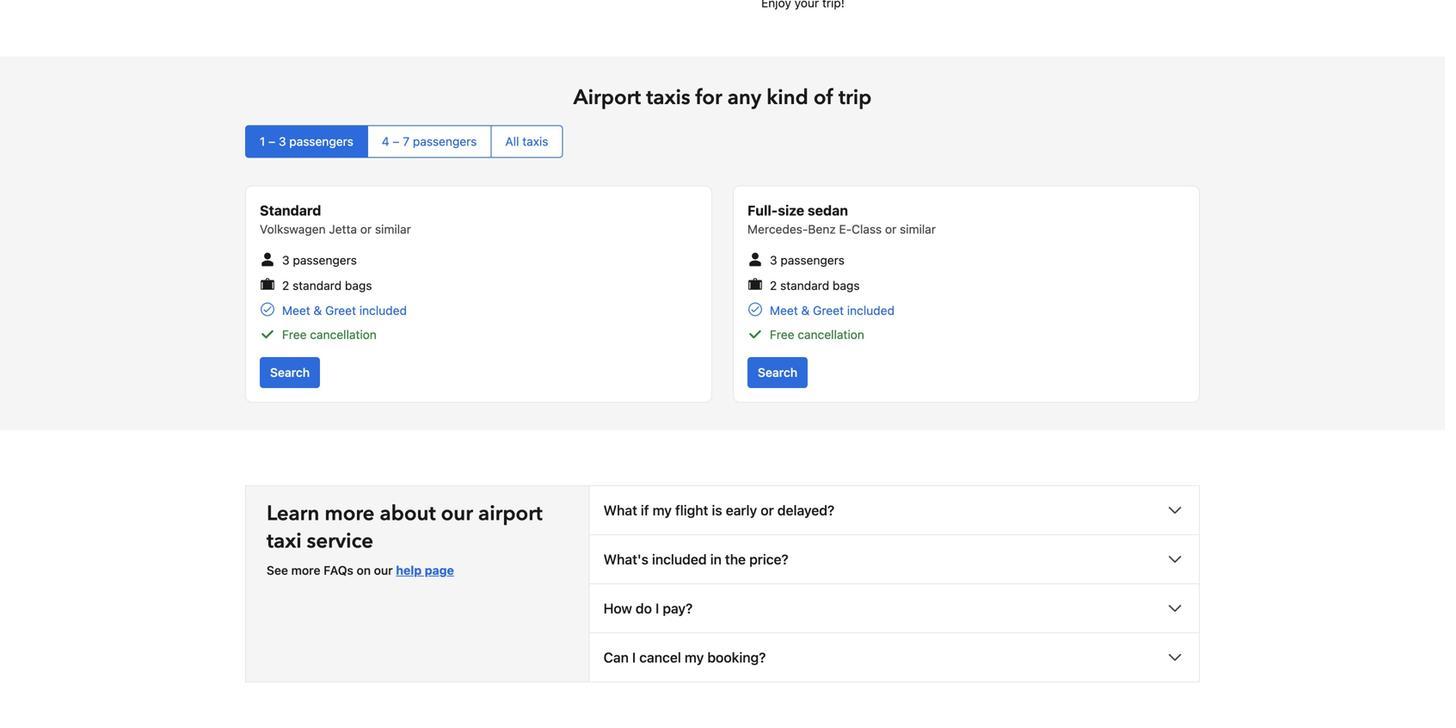 Task type: describe. For each thing, give the bounding box(es) containing it.
3 passengers for size
[[770, 253, 845, 267]]

see
[[267, 563, 288, 578]]

standard
[[260, 202, 321, 219]]

1
[[260, 134, 265, 148]]

search button for size
[[748, 357, 808, 388]]

or inside standard volkswagen jetta or similar
[[360, 222, 372, 236]]

do
[[636, 600, 652, 617]]

about
[[380, 500, 436, 528]]

all
[[506, 134, 519, 148]]

cancel
[[640, 649, 682, 666]]

on
[[357, 563, 371, 578]]

1 vertical spatial our
[[374, 563, 393, 578]]

all taxis
[[506, 134, 549, 148]]

included for sedan
[[848, 303, 895, 318]]

mercedes-
[[748, 222, 809, 236]]

1 horizontal spatial our
[[441, 500, 473, 528]]

bags for sedan
[[833, 278, 860, 292]]

full-size sedan mercedes-benz e-class or similar
[[748, 202, 936, 236]]

– for 7
[[393, 134, 400, 148]]

– for 3
[[269, 134, 276, 148]]

the
[[726, 551, 746, 568]]

meet for size
[[770, 303, 798, 318]]

passengers right 1
[[289, 134, 354, 148]]

0 vertical spatial more
[[325, 500, 375, 528]]

free for size
[[770, 328, 795, 342]]

cancellation for sedan
[[798, 328, 865, 342]]

greet for jetta
[[325, 303, 356, 318]]

what's included in the price? button
[[590, 535, 1200, 584]]

what
[[604, 502, 638, 519]]

pay?
[[663, 600, 693, 617]]

similar inside standard volkswagen jetta or similar
[[375, 222, 411, 236]]

jetta
[[329, 222, 357, 236]]

what if my flight is early or delayed?
[[604, 502, 835, 519]]

standard for size
[[781, 278, 830, 292]]

passengers right 7
[[413, 134, 477, 148]]

faqs
[[324, 563, 354, 578]]

for
[[696, 83, 723, 112]]

how do i pay? button
[[590, 585, 1200, 633]]

any
[[728, 83, 762, 112]]

passengers down benz
[[781, 253, 845, 267]]

2 standard bags for jetta
[[282, 278, 372, 292]]

3 inside sort results by element
[[279, 134, 286, 148]]

airport
[[574, 83, 641, 112]]

standard for volkswagen
[[293, 278, 342, 292]]

volkswagen
[[260, 222, 326, 236]]

taxis for all
[[523, 134, 549, 148]]

search button for volkswagen
[[260, 357, 320, 388]]

passengers down the jetta
[[293, 253, 357, 267]]

is
[[712, 502, 723, 519]]

how
[[604, 600, 633, 617]]

standard volkswagen jetta or similar
[[260, 202, 411, 236]]

page
[[425, 563, 454, 578]]

taxi
[[267, 527, 302, 556]]

what's
[[604, 551, 649, 568]]

how do i pay?
[[604, 600, 693, 617]]

benz
[[809, 222, 836, 236]]

airport
[[479, 500, 543, 528]]

price?
[[750, 551, 789, 568]]

1 vertical spatial my
[[685, 649, 704, 666]]

taxis for airport
[[647, 83, 691, 112]]

meet & greet included for jetta
[[282, 303, 407, 318]]



Task type: vqa. For each thing, say whether or not it's contained in the screenshot.
W Philadelphia's States
no



Task type: locate. For each thing, give the bounding box(es) containing it.
1 horizontal spatial cancellation
[[798, 328, 865, 342]]

more right learn at bottom
[[325, 500, 375, 528]]

3 passengers for volkswagen
[[282, 253, 357, 267]]

3 passengers down benz
[[770, 253, 845, 267]]

my
[[653, 502, 672, 519], [685, 649, 704, 666]]

3 down volkswagen
[[282, 253, 290, 267]]

1 horizontal spatial 3 passengers
[[770, 253, 845, 267]]

1 search from the left
[[270, 365, 310, 380]]

meet down mercedes-
[[770, 303, 798, 318]]

1 horizontal spatial similar
[[900, 222, 936, 236]]

what if my flight is early or delayed? button
[[590, 486, 1200, 535]]

1 horizontal spatial i
[[656, 600, 660, 617]]

trip
[[839, 83, 872, 112]]

free cancellation for jetta
[[282, 328, 377, 342]]

1 horizontal spatial 2
[[770, 278, 777, 292]]

0 horizontal spatial free
[[282, 328, 307, 342]]

in
[[711, 551, 722, 568]]

if
[[641, 502, 649, 519]]

2 standard bags down the jetta
[[282, 278, 372, 292]]

1 horizontal spatial free cancellation
[[770, 328, 865, 342]]

0 horizontal spatial meet
[[282, 303, 310, 318]]

2 2 standard bags from the left
[[770, 278, 860, 292]]

my right cancel
[[685, 649, 704, 666]]

standard
[[293, 278, 342, 292], [781, 278, 830, 292]]

2 similar from the left
[[900, 222, 936, 236]]

1 horizontal spatial included
[[652, 551, 707, 568]]

1 horizontal spatial greet
[[813, 303, 844, 318]]

1 vertical spatial taxis
[[523, 134, 549, 148]]

e-
[[840, 222, 852, 236]]

0 horizontal spatial bags
[[345, 278, 372, 292]]

1 greet from the left
[[325, 303, 356, 318]]

3 for full-
[[770, 253, 778, 267]]

1 horizontal spatial taxis
[[647, 83, 691, 112]]

i right can
[[633, 649, 636, 666]]

2 3 passengers from the left
[[770, 253, 845, 267]]

search for size
[[758, 365, 798, 380]]

2 free from the left
[[770, 328, 795, 342]]

1 meet & greet included from the left
[[282, 303, 407, 318]]

0 vertical spatial our
[[441, 500, 473, 528]]

similar
[[375, 222, 411, 236], [900, 222, 936, 236]]

free for volkswagen
[[282, 328, 307, 342]]

– left 7
[[393, 134, 400, 148]]

0 horizontal spatial greet
[[325, 303, 356, 318]]

learn
[[267, 500, 320, 528]]

similar inside the full-size sedan mercedes-benz e-class or similar
[[900, 222, 936, 236]]

– right 1
[[269, 134, 276, 148]]

0 horizontal spatial our
[[374, 563, 393, 578]]

1 free cancellation from the left
[[282, 328, 377, 342]]

greet for sedan
[[813, 303, 844, 318]]

2
[[282, 278, 289, 292], [770, 278, 777, 292]]

i right the do at the bottom of the page
[[656, 600, 660, 617]]

1 – 3 passengers
[[260, 134, 354, 148]]

meet & greet included down benz
[[770, 303, 895, 318]]

1 & from the left
[[314, 303, 322, 318]]

& down volkswagen
[[314, 303, 322, 318]]

search button
[[260, 357, 320, 388], [748, 357, 808, 388]]

2 standard from the left
[[781, 278, 830, 292]]

0 horizontal spatial similar
[[375, 222, 411, 236]]

my right if
[[653, 502, 672, 519]]

1 vertical spatial more
[[291, 563, 321, 578]]

service
[[307, 527, 374, 556]]

2 meet & greet included from the left
[[770, 303, 895, 318]]

2 greet from the left
[[813, 303, 844, 318]]

0 horizontal spatial &
[[314, 303, 322, 318]]

bags down the jetta
[[345, 278, 372, 292]]

can i cancel my booking?
[[604, 649, 766, 666]]

bags down e-
[[833, 278, 860, 292]]

1 horizontal spatial more
[[325, 500, 375, 528]]

taxis right all
[[523, 134, 549, 148]]

more
[[325, 500, 375, 528], [291, 563, 321, 578]]

passengers
[[289, 134, 354, 148], [413, 134, 477, 148], [293, 253, 357, 267], [781, 253, 845, 267]]

delayed?
[[778, 502, 835, 519]]

similar right the jetta
[[375, 222, 411, 236]]

meet down volkswagen
[[282, 303, 310, 318]]

size
[[778, 202, 805, 219]]

1 standard from the left
[[293, 278, 342, 292]]

class
[[852, 222, 882, 236]]

1 horizontal spatial 2 standard bags
[[770, 278, 860, 292]]

0 horizontal spatial 2 standard bags
[[282, 278, 372, 292]]

cancellation for jetta
[[310, 328, 377, 342]]

0 vertical spatial taxis
[[647, 83, 691, 112]]

bags
[[345, 278, 372, 292], [833, 278, 860, 292]]

free
[[282, 328, 307, 342], [770, 328, 795, 342]]

1 horizontal spatial meet
[[770, 303, 798, 318]]

meet for volkswagen
[[282, 303, 310, 318]]

3 passengers
[[282, 253, 357, 267], [770, 253, 845, 267]]

meet & greet included
[[282, 303, 407, 318], [770, 303, 895, 318]]

cancellation
[[310, 328, 377, 342], [798, 328, 865, 342]]

standard down volkswagen
[[293, 278, 342, 292]]

1 2 standard bags from the left
[[282, 278, 372, 292]]

2 down mercedes-
[[770, 278, 777, 292]]

0 horizontal spatial my
[[653, 502, 672, 519]]

1 horizontal spatial &
[[802, 303, 810, 318]]

2 free cancellation from the left
[[770, 328, 865, 342]]

0 horizontal spatial –
[[269, 134, 276, 148]]

1 horizontal spatial bags
[[833, 278, 860, 292]]

1 cancellation from the left
[[310, 328, 377, 342]]

2 search from the left
[[758, 365, 798, 380]]

1 horizontal spatial my
[[685, 649, 704, 666]]

0 vertical spatial my
[[653, 502, 672, 519]]

or
[[360, 222, 372, 236], [886, 222, 897, 236], [761, 502, 774, 519]]

2 & from the left
[[802, 303, 810, 318]]

similar right class
[[900, 222, 936, 236]]

i
[[656, 600, 660, 617], [633, 649, 636, 666]]

0 horizontal spatial i
[[633, 649, 636, 666]]

0 vertical spatial i
[[656, 600, 660, 617]]

& down benz
[[802, 303, 810, 318]]

help
[[396, 563, 422, 578]]

2 standard bags for sedan
[[770, 278, 860, 292]]

search
[[270, 365, 310, 380], [758, 365, 798, 380]]

0 horizontal spatial search
[[270, 365, 310, 380]]

2 cancellation from the left
[[798, 328, 865, 342]]

2 for size
[[770, 278, 777, 292]]

2 – from the left
[[393, 134, 400, 148]]

or inside dropdown button
[[761, 502, 774, 519]]

1 horizontal spatial or
[[761, 502, 774, 519]]

full-
[[748, 202, 778, 219]]

2 meet from the left
[[770, 303, 798, 318]]

1 3 passengers from the left
[[282, 253, 357, 267]]

greet down the jetta
[[325, 303, 356, 318]]

0 horizontal spatial search button
[[260, 357, 320, 388]]

0 horizontal spatial 3 passengers
[[282, 253, 357, 267]]

3 right 1
[[279, 134, 286, 148]]

or inside the full-size sedan mercedes-benz e-class or similar
[[886, 222, 897, 236]]

meet & greet included for sedan
[[770, 303, 895, 318]]

0 horizontal spatial cancellation
[[310, 328, 377, 342]]

1 vertical spatial i
[[633, 649, 636, 666]]

taxis
[[647, 83, 691, 112], [523, 134, 549, 148]]

1 similar from the left
[[375, 222, 411, 236]]

sedan
[[808, 202, 849, 219]]

0 horizontal spatial 2
[[282, 278, 289, 292]]

free cancellation for sedan
[[770, 328, 865, 342]]

2 down volkswagen
[[282, 278, 289, 292]]

can
[[604, 649, 629, 666]]

3 for standard
[[282, 253, 290, 267]]

0 horizontal spatial taxis
[[523, 134, 549, 148]]

1 horizontal spatial free
[[770, 328, 795, 342]]

what's included in the price?
[[604, 551, 789, 568]]

1 – from the left
[[269, 134, 276, 148]]

early
[[726, 502, 758, 519]]

greet
[[325, 303, 356, 318], [813, 303, 844, 318]]

1 horizontal spatial –
[[393, 134, 400, 148]]

3 passengers down the jetta
[[282, 253, 357, 267]]

kind
[[767, 83, 809, 112]]

meet & greet included down the jetta
[[282, 303, 407, 318]]

taxis inside sort results by element
[[523, 134, 549, 148]]

1 bags from the left
[[345, 278, 372, 292]]

our right about
[[441, 500, 473, 528]]

1 2 from the left
[[282, 278, 289, 292]]

standard down benz
[[781, 278, 830, 292]]

2 2 from the left
[[770, 278, 777, 292]]

2 horizontal spatial or
[[886, 222, 897, 236]]

1 free from the left
[[282, 328, 307, 342]]

&
[[314, 303, 322, 318], [802, 303, 810, 318]]

0 horizontal spatial or
[[360, 222, 372, 236]]

can i cancel my booking? button
[[590, 634, 1200, 682]]

2 standard bags down benz
[[770, 278, 860, 292]]

0 horizontal spatial included
[[360, 303, 407, 318]]

included inside what's included in the price? "dropdown button"
[[652, 551, 707, 568]]

1 horizontal spatial search button
[[748, 357, 808, 388]]

greet down benz
[[813, 303, 844, 318]]

included for jetta
[[360, 303, 407, 318]]

search for volkswagen
[[270, 365, 310, 380]]

booking?
[[708, 649, 766, 666]]

of
[[814, 83, 834, 112]]

1 meet from the left
[[282, 303, 310, 318]]

4
[[382, 134, 390, 148]]

1 horizontal spatial search
[[758, 365, 798, 380]]

our right on
[[374, 563, 393, 578]]

help page link
[[396, 563, 454, 578]]

2 standard bags
[[282, 278, 372, 292], [770, 278, 860, 292]]

2 horizontal spatial included
[[848, 303, 895, 318]]

more right see
[[291, 563, 321, 578]]

flight
[[676, 502, 709, 519]]

& for volkswagen
[[314, 303, 322, 318]]

1 horizontal spatial standard
[[781, 278, 830, 292]]

0 horizontal spatial standard
[[293, 278, 342, 292]]

or right early
[[761, 502, 774, 519]]

3
[[279, 134, 286, 148], [282, 253, 290, 267], [770, 253, 778, 267]]

airport taxis for any kind of trip
[[574, 83, 872, 112]]

taxis left "for"
[[647, 83, 691, 112]]

–
[[269, 134, 276, 148], [393, 134, 400, 148]]

included
[[360, 303, 407, 318], [848, 303, 895, 318], [652, 551, 707, 568]]

meet
[[282, 303, 310, 318], [770, 303, 798, 318]]

0 horizontal spatial meet & greet included
[[282, 303, 407, 318]]

7
[[403, 134, 410, 148]]

or right the jetta
[[360, 222, 372, 236]]

1 search button from the left
[[260, 357, 320, 388]]

our
[[441, 500, 473, 528], [374, 563, 393, 578]]

bags for jetta
[[345, 278, 372, 292]]

0 horizontal spatial more
[[291, 563, 321, 578]]

0 horizontal spatial free cancellation
[[282, 328, 377, 342]]

3 down mercedes-
[[770, 253, 778, 267]]

2 for volkswagen
[[282, 278, 289, 292]]

2 bags from the left
[[833, 278, 860, 292]]

learn more about our airport taxi service see more faqs on our help page
[[267, 500, 543, 578]]

sort results by element
[[245, 125, 1201, 158]]

or right class
[[886, 222, 897, 236]]

4 – 7 passengers
[[382, 134, 477, 148]]

1 horizontal spatial meet & greet included
[[770, 303, 895, 318]]

2 search button from the left
[[748, 357, 808, 388]]

& for size
[[802, 303, 810, 318]]

free cancellation
[[282, 328, 377, 342], [770, 328, 865, 342]]



